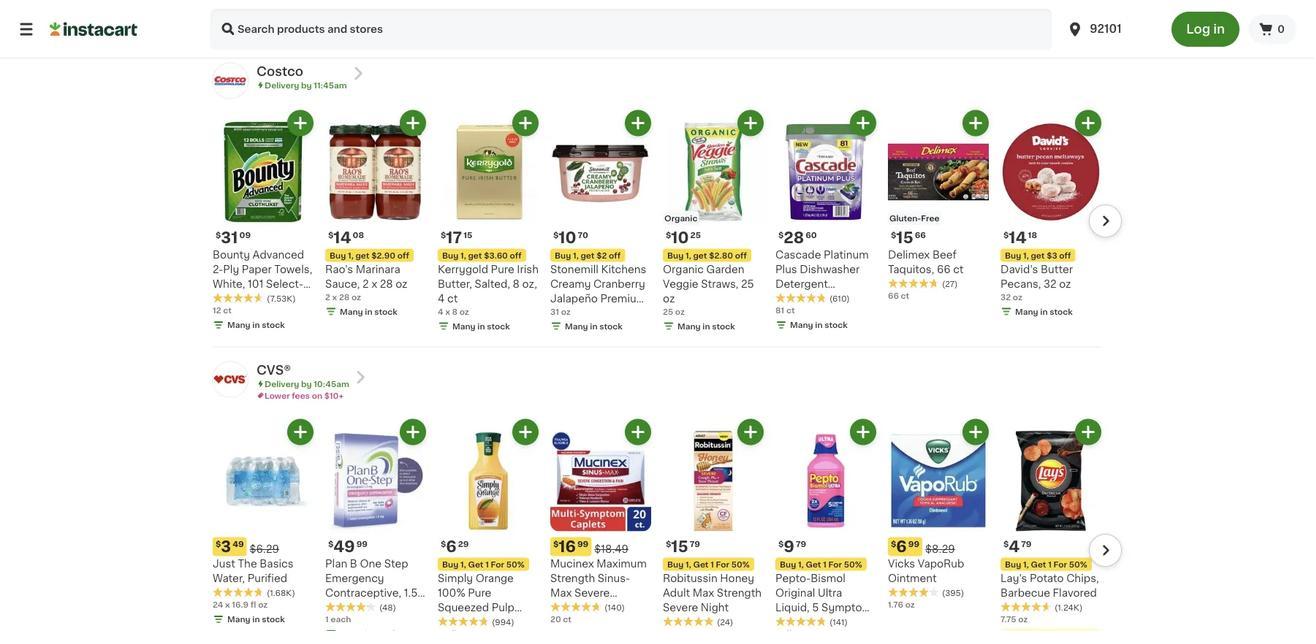 Task type: locate. For each thing, give the bounding box(es) containing it.
$ left 18
[[1003, 231, 1009, 239]]

66 down gluten-free
[[915, 231, 926, 239]]

2 10 from the left
[[671, 230, 689, 245]]

1 off from the left
[[397, 251, 409, 259]]

(1.75k)
[[942, 12, 969, 20]]

relief down 5 on the bottom of the page
[[800, 617, 829, 627]]

$ inside $ 17 15
[[441, 231, 446, 239]]

oz
[[358, 9, 368, 17], [473, 9, 483, 17], [586, 9, 595, 17], [788, 9, 798, 17], [395, 279, 407, 289], [1059, 279, 1071, 289], [351, 293, 361, 301], [1013, 293, 1022, 301], [663, 293, 675, 304], [459, 308, 469, 316], [561, 308, 571, 316], [675, 308, 685, 316], [587, 308, 599, 318], [258, 601, 268, 609], [905, 601, 915, 609], [1018, 616, 1028, 624]]

strength down honey
[[717, 588, 762, 598]]

$ for $ 14 18
[[1003, 231, 1009, 239]]

79 right 9 on the bottom right of the page
[[796, 540, 806, 548]]

item carousel region for cvs®
[[192, 419, 1122, 631]]

1 6 from the left
[[446, 539, 457, 555]]

2 12 x 12 fl oz from the left
[[550, 9, 595, 17]]

add image
[[629, 114, 647, 132], [741, 114, 760, 132], [854, 114, 872, 132], [291, 423, 310, 441], [404, 423, 422, 441], [516, 423, 535, 441], [629, 423, 647, 441], [741, 423, 760, 441], [854, 423, 872, 441]]

79 for 9
[[796, 540, 806, 548]]

1 by from the top
[[301, 81, 312, 89]]

product group containing 17
[[438, 110, 539, 332]]

(141)
[[829, 618, 848, 627]]

$3.49 original price: $6.29 element
[[213, 537, 314, 556]]

99
[[356, 540, 368, 548], [577, 540, 589, 548], [908, 540, 919, 548]]

1 vertical spatial severe
[[663, 602, 698, 613]]

$ 6 99
[[891, 539, 919, 555]]

$ up bounty
[[216, 231, 221, 239]]

buy
[[330, 251, 346, 259], [442, 251, 458, 259], [555, 251, 571, 259], [667, 251, 684, 259], [1005, 251, 1021, 259], [442, 560, 458, 568], [667, 560, 684, 568], [780, 560, 796, 568], [1005, 560, 1021, 568]]

dip,
[[550, 308, 571, 318]]

maximum
[[596, 559, 647, 569]]

item carousel region containing 31
[[192, 110, 1122, 341]]

1 79 from the left
[[690, 540, 700, 548]]

1 left each
[[325, 616, 329, 624]]

99 inside $ 49 99
[[356, 540, 368, 548]]

0 horizontal spatial 6
[[446, 539, 457, 555]]

2 horizontal spatial 15
[[896, 230, 913, 245]]

3 79 from the left
[[1021, 540, 1031, 548]]

2 12 x 12 fl oz link from the left
[[550, 0, 651, 33]]

many in stock down organic garden veggie straws, 25 oz 25 oz
[[677, 322, 735, 330]]

79 inside $ 9 79
[[796, 540, 806, 548]]

1 horizontal spatial 12 x 12 fl oz
[[550, 9, 595, 17]]

ct up "(27)"
[[953, 264, 964, 274]]

buy 1, get 1 for 50% up robitussin
[[667, 560, 750, 568]]

strength inside mucinex maximum strength sinus- max severe congestion relief caplets, cl
[[550, 573, 595, 583]]

1 horizontal spatial 79
[[796, 540, 806, 548]]

for for 4
[[1054, 560, 1067, 568]]

50%
[[506, 560, 525, 568], [731, 560, 750, 568], [844, 560, 862, 568], [1069, 560, 1087, 568]]

4 buy 1, get 1 for 50% from the left
[[1005, 560, 1087, 568]]

david's butter pecans, 32 oz 32 oz
[[1001, 264, 1073, 301]]

$ for $ 10 25
[[666, 231, 671, 239]]

4 50% from the left
[[1069, 560, 1087, 568]]

1 horizontal spatial 25
[[690, 231, 701, 239]]

50% up chips,
[[1069, 560, 1087, 568]]

add image
[[291, 114, 310, 132], [404, 114, 422, 132], [516, 114, 535, 132], [967, 114, 985, 132], [1079, 114, 1097, 132], [967, 423, 985, 441], [1079, 423, 1097, 441]]

get inside product group
[[468, 251, 482, 259]]

5 off from the left
[[1059, 251, 1071, 259]]

20 inside product group
[[550, 616, 561, 624]]

4 for from the left
[[1054, 560, 1067, 568]]

in inside the log in button
[[1213, 23, 1225, 35]]

1 horizontal spatial 14
[[1009, 230, 1026, 245]]

0 vertical spatial relief
[[613, 602, 642, 613]]

1 horizontal spatial free
[[921, 214, 939, 222]]

$ 15 79
[[666, 539, 700, 555]]

ct right the (1.75k)
[[1008, 9, 1016, 17]]

2 horizontal spatial 31
[[573, 308, 584, 318]]

0 vertical spatial strength
[[550, 573, 595, 583]]

1 get from the left
[[468, 560, 483, 568]]

2 buy 1, get 1 for 50% from the left
[[667, 560, 750, 568]]

get up potato
[[1031, 560, 1046, 568]]

(140)
[[604, 604, 625, 612]]

oz inside kerrygold pure irish butter, salted, 8 oz, 4 ct 4 x 8 oz
[[459, 308, 469, 316]]

20 right (2.41k)
[[775, 9, 786, 17]]

$ inside $ 10 25
[[666, 231, 671, 239]]

ct inside the 8 ct link
[[1008, 9, 1016, 17]]

for up bismol
[[828, 560, 842, 568]]

1 vertical spatial strength
[[717, 588, 762, 598]]

1 for 6
[[485, 560, 489, 568]]

2 get from the left
[[693, 560, 709, 568]]

28 up cascade
[[784, 230, 804, 245]]

1 horizontal spatial 6
[[896, 539, 907, 555]]

2
[[362, 279, 369, 289], [325, 293, 330, 301]]

08
[[353, 231, 364, 239]]

99 up b
[[356, 540, 368, 548]]

1,
[[348, 251, 354, 259], [460, 251, 466, 259], [573, 251, 579, 259], [685, 251, 691, 259], [1023, 251, 1029, 259], [460, 560, 466, 568], [685, 560, 691, 568], [798, 560, 804, 568], [1023, 560, 1029, 568]]

buy up stonemill
[[555, 251, 571, 259]]

09
[[239, 231, 251, 239]]

0 horizontal spatial 12 x 12 fl oz link
[[438, 0, 539, 33]]

buy up rao's
[[330, 251, 346, 259]]

$ left 29
[[441, 540, 446, 548]]

for
[[491, 560, 504, 568], [716, 560, 729, 568], [828, 560, 842, 568], [1054, 560, 1067, 568]]

99 for 6
[[908, 540, 919, 548]]

$ inside $ 4 79
[[1003, 540, 1009, 548]]

$ inside $ 15 66
[[891, 231, 896, 239]]

2 vertical spatial 66
[[888, 292, 899, 300]]

item carousel region
[[192, 110, 1122, 341], [192, 419, 1122, 631]]

81 ct
[[775, 306, 795, 314]]

delivery down costco
[[265, 81, 299, 89]]

$ 14 08
[[328, 230, 364, 245]]

0 horizontal spatial strength
[[550, 573, 595, 583]]

1 vertical spatial organic
[[663, 264, 704, 274]]

0 vertical spatial 20
[[775, 9, 786, 17]]

11:45am
[[314, 81, 347, 89]]

1 for from the left
[[491, 560, 504, 568]]

12
[[438, 9, 446, 17], [455, 9, 464, 17], [550, 9, 559, 17], [568, 9, 576, 17], [289, 293, 300, 304], [213, 306, 221, 314]]

creamy
[[550, 279, 591, 289]]

2 horizontal spatial 28
[[784, 230, 804, 245]]

15 up delimex
[[896, 230, 913, 245]]

strength inside robitussin honey adult max strength severe night
[[717, 588, 762, 598]]

for up orange
[[491, 560, 504, 568]]

10 for $ 10 70
[[559, 230, 576, 245]]

bismol
[[811, 573, 846, 583]]

1 vertical spatial delivery
[[265, 380, 299, 388]]

straws,
[[701, 279, 738, 289]]

3 get from the left
[[806, 560, 821, 568]]

delivery up lower
[[265, 380, 299, 388]]

get
[[356, 251, 369, 259], [468, 251, 482, 259], [581, 251, 595, 259], [693, 251, 707, 259], [1031, 251, 1045, 259]]

0 horizontal spatial 66
[[888, 292, 899, 300]]

25 down "garden"
[[741, 279, 754, 289]]

1, up david's
[[1023, 251, 1029, 259]]

add image for $ 15 79
[[741, 423, 760, 441]]

max inside robitussin honey adult max strength severe night
[[693, 588, 714, 598]]

$ inside $ 15 79
[[666, 540, 671, 548]]

6 inside $6.99 original price: $8.29 element
[[896, 539, 907, 555]]

10 for $ 10 25
[[671, 230, 689, 245]]

1 for 4
[[1048, 560, 1052, 568]]

size
[[225, 293, 246, 304]]

product group containing 3
[[213, 419, 314, 625]]

20 for 20 oz
[[775, 9, 786, 17]]

1 horizontal spatial relief
[[800, 617, 829, 627]]

for for 9
[[828, 560, 842, 568]]

get up kerrygold
[[468, 251, 482, 259]]

$ inside $ 10 70
[[553, 231, 559, 239]]

relief down the sinus-
[[613, 602, 642, 613]]

1 50% from the left
[[506, 560, 525, 568]]

get left $2
[[581, 251, 595, 259]]

$
[[216, 231, 221, 239], [328, 231, 334, 239], [441, 231, 446, 239], [553, 231, 559, 239], [666, 231, 671, 239], [778, 231, 784, 239], [891, 231, 896, 239], [1003, 231, 1009, 239], [216, 540, 221, 548], [328, 540, 334, 548], [441, 540, 446, 548], [553, 540, 559, 548], [666, 540, 671, 548], [778, 540, 784, 548], [891, 540, 896, 548], [1003, 540, 1009, 548]]

get for $ 14 08
[[356, 251, 369, 259]]

strength down mucinex
[[550, 573, 595, 583]]

15 for $ 15 66
[[896, 230, 913, 245]]

water,
[[213, 573, 245, 583]]

max up night
[[693, 588, 714, 598]]

0 horizontal spatial 12 x 12 fl oz
[[438, 9, 483, 17]]

vicks
[[888, 559, 915, 569]]

0 vertical spatial 32
[[1044, 279, 1057, 289]]

for for 6
[[491, 560, 504, 568]]

66
[[915, 231, 926, 239], [937, 264, 951, 274], [888, 292, 899, 300]]

buy down $ 10 25
[[667, 251, 684, 259]]

0 horizontal spatial max
[[550, 588, 572, 598]]

by left 11:45am
[[301, 81, 312, 89]]

buy 1, get 1 for 50% up orange
[[442, 560, 525, 568]]

add image for rao's marinara sauce, 2 x 28 oz
[[404, 114, 422, 132]]

50% up bismol
[[844, 560, 862, 568]]

off for $ 17 15
[[510, 251, 522, 259]]

ct inside cascade platinum plus dishwasher detergent actionpacs, fresh scent, 81 ct
[[825, 308, 835, 318]]

3 get from the left
[[581, 251, 595, 259]]

emergency
[[325, 573, 384, 583]]

79 inside $ 15 79
[[690, 540, 700, 548]]

0 vertical spatial 25
[[690, 231, 701, 239]]

vicks vaporub ointment
[[888, 559, 964, 583]]

ct right (7.53k)
[[303, 293, 313, 304]]

1 vertical spatial item carousel region
[[192, 419, 1122, 631]]

2 50% from the left
[[731, 560, 750, 568]]

1 delivery from the top
[[265, 81, 299, 89]]

$ for $ 15 79
[[666, 540, 671, 548]]

1 99 from the left
[[356, 540, 368, 548]]

5 get from the left
[[1031, 251, 1045, 259]]

buy up lay's
[[1005, 560, 1021, 568]]

many down organic garden veggie straws, 25 oz 25 oz
[[677, 322, 701, 330]]

20 oz link
[[775, 0, 876, 33]]

0 vertical spatial item carousel region
[[192, 110, 1122, 341]]

1 horizontal spatial 99
[[577, 540, 589, 548]]

0 horizontal spatial 14
[[334, 230, 351, 245]]

$ inside $ 14 08
[[328, 231, 334, 239]]

many in stock down 16.9
[[227, 616, 285, 624]]

$ inside $ 49 99
[[328, 540, 334, 548]]

product group containing 31
[[213, 110, 314, 331]]

by for 11:45am
[[301, 81, 312, 89]]

$ up "vicks"
[[891, 540, 896, 548]]

scent,
[[775, 308, 808, 318]]

14 left 08 at the left
[[334, 230, 351, 245]]

buy 1, get $3 off
[[1005, 251, 1071, 259]]

platinum
[[824, 249, 869, 260]]

2 99 from the left
[[577, 540, 589, 548]]

$ up mucinex
[[553, 540, 559, 548]]

1 horizontal spatial 81
[[811, 308, 822, 318]]

1 horizontal spatial 15
[[671, 539, 688, 555]]

$ up kerrygold
[[441, 231, 446, 239]]

4 off from the left
[[735, 251, 747, 259]]

1 horizontal spatial 66
[[915, 231, 926, 239]]

log in
[[1186, 23, 1225, 35]]

max up congestion
[[550, 588, 572, 598]]

79 for 4
[[1021, 540, 1031, 548]]

night
[[701, 602, 729, 613]]

6 left 29
[[446, 539, 457, 555]]

3 99 from the left
[[908, 540, 919, 548]]

add image for vicks vaporub ointment
[[967, 423, 985, 441]]

0 vertical spatial severe
[[575, 588, 610, 598]]

7.75
[[1001, 616, 1016, 624]]

0 horizontal spatial 2
[[325, 293, 330, 301]]

2 horizontal spatial 79
[[1021, 540, 1031, 548]]

delivery
[[265, 81, 299, 89], [265, 380, 299, 388]]

15
[[896, 230, 913, 245], [463, 231, 472, 239], [671, 539, 688, 555]]

$ down gluten-
[[891, 231, 896, 239]]

99 right the 16
[[577, 540, 589, 548]]

20 for 20 ct
[[550, 616, 561, 624]]

$ for $ 14 08
[[328, 231, 334, 239]]

garden
[[706, 264, 744, 274]]

$ inside $ 6 99
[[891, 540, 896, 548]]

$ for $ 4 79
[[1003, 540, 1009, 548]]

purified
[[247, 573, 287, 583]]

3
[[221, 539, 231, 555]]

2 vertical spatial 4
[[1009, 539, 1020, 555]]

many in stock
[[227, 9, 285, 17], [340, 23, 397, 31], [340, 308, 397, 316], [1015, 308, 1073, 316], [227, 321, 285, 329], [790, 321, 848, 329], [452, 322, 510, 330], [565, 322, 623, 330], [677, 322, 735, 330], [227, 616, 285, 624]]

product group containing 49
[[325, 419, 426, 631]]

$ for $ 49 99
[[328, 540, 334, 548]]

0 horizontal spatial 15
[[463, 231, 472, 239]]

25 inside $ 10 25
[[690, 231, 701, 239]]

1 horizontal spatial severe
[[663, 602, 698, 613]]

14
[[334, 230, 351, 245], [1009, 230, 1026, 245]]

0 horizontal spatial 99
[[356, 540, 368, 548]]

1 vertical spatial relief
[[800, 617, 829, 627]]

get for 15
[[693, 560, 709, 568]]

pulp
[[492, 602, 514, 613]]

buy up simply
[[442, 560, 458, 568]]

relief inside mucinex maximum strength sinus- max severe congestion relief caplets, cl
[[613, 602, 642, 613]]

15 right the 17
[[463, 231, 472, 239]]

49 inside $ 3 49
[[233, 540, 244, 548]]

1 each
[[325, 616, 351, 624]]

2 79 from the left
[[796, 540, 806, 548]]

1, down $ 10 25
[[685, 251, 691, 259]]

detergent
[[775, 279, 828, 289]]

1 horizontal spatial 12 x 12 fl oz link
[[550, 0, 651, 33]]

12 x 12 fl oz for first 12 x 12 fl oz link from the right
[[550, 9, 595, 17]]

1
[[485, 560, 489, 568], [710, 560, 714, 568], [823, 560, 826, 568], [1048, 560, 1052, 568], [325, 616, 329, 624]]

get for 9
[[806, 560, 821, 568]]

off for $ 10 70
[[609, 251, 621, 259]]

fresh
[[839, 293, 867, 304]]

buy 1, get 1 for 50% for 9
[[780, 560, 862, 568]]

10:45am
[[314, 380, 349, 388]]

get up marinara
[[356, 251, 369, 259]]

1 horizontal spatial 10
[[671, 230, 689, 245]]

in down kerrygold pure irish butter, salted, 8 oz, 4 ct 4 x 8 oz
[[477, 322, 485, 330]]

plan
[[325, 559, 347, 569]]

1 horizontal spatial 20
[[775, 9, 786, 17]]

stonemill kitchens creamy cranberry jalapeño premium dip, 31 oz
[[550, 264, 646, 318]]

get for 4
[[1031, 560, 1046, 568]]

24 x 16.9 fl oz
[[213, 601, 268, 609]]

$ inside '$ 31 09'
[[216, 231, 221, 239]]

1 10 from the left
[[559, 230, 576, 245]]

79 up lay's
[[1021, 540, 1031, 548]]

6 for vicks
[[896, 539, 907, 555]]

Search field
[[210, 9, 1052, 50]]

0 horizontal spatial 32
[[1001, 293, 1011, 301]]

get left the $3
[[1031, 251, 1045, 259]]

12 ct
[[213, 306, 232, 314]]

79
[[690, 540, 700, 548], [796, 540, 806, 548], [1021, 540, 1031, 548]]

12 x 12 fl oz
[[438, 9, 483, 17], [550, 9, 595, 17]]

1 vertical spatial 28
[[380, 279, 393, 289]]

81 inside cascade platinum plus dishwasher detergent actionpacs, fresh scent, 81 ct
[[811, 308, 822, 318]]

$2
[[596, 251, 607, 259]]

2 vertical spatial 28
[[339, 293, 350, 301]]

3 for from the left
[[828, 560, 842, 568]]

25
[[690, 231, 701, 239], [741, 279, 754, 289], [663, 308, 673, 316]]

0 horizontal spatial severe
[[575, 588, 610, 598]]

beef
[[932, 249, 957, 260]]

add image for kerrygold pure irish butter, salted, 8 oz, 4 ct
[[516, 114, 535, 132]]

5
[[812, 602, 819, 613]]

2 horizontal spatial 25
[[741, 279, 754, 289]]

0 horizontal spatial 10
[[559, 230, 576, 245]]

ply
[[223, 264, 239, 274]]

$16.99 original price: $18.49 element
[[550, 537, 651, 556]]

1 up robitussin
[[710, 560, 714, 568]]

1 item carousel region from the top
[[192, 110, 1122, 341]]

99 up "vicks"
[[908, 540, 919, 548]]

50% up honey
[[731, 560, 750, 568]]

robitussin
[[663, 573, 717, 583]]

$ for $ 3 49
[[216, 540, 221, 548]]

orange
[[476, 573, 514, 583]]

1 vertical spatial free
[[438, 617, 460, 627]]

1 get from the left
[[356, 251, 369, 259]]

$ for $ 16 99
[[553, 540, 559, 548]]

$ inside $ 28 60
[[778, 231, 784, 239]]

$2.80
[[709, 251, 733, 259]]

1 up potato
[[1048, 560, 1052, 568]]

chips,
[[1066, 573, 1099, 583]]

lower fees on $10+
[[265, 392, 344, 400]]

2 horizontal spatial 99
[[908, 540, 919, 548]]

by for 10:45am
[[301, 380, 312, 388]]

1 vertical spatial 66
[[937, 264, 951, 274]]

60
[[806, 231, 817, 239]]

1 12 x 12 fl oz link from the left
[[438, 0, 539, 33]]

get up robitussin
[[693, 560, 709, 568]]

$ up 'buy 1, get $2.80 off'
[[666, 231, 671, 239]]

2 delivery from the top
[[265, 380, 299, 388]]

many in stock up costco
[[227, 9, 285, 17]]

step
[[384, 559, 408, 569]]

0 horizontal spatial free
[[438, 617, 460, 627]]

0 horizontal spatial 79
[[690, 540, 700, 548]]

32 down pecans,
[[1001, 293, 1011, 301]]

25 up 'buy 1, get $2.80 off'
[[690, 231, 701, 239]]

0 vertical spatial organic
[[664, 214, 698, 222]]

1 horizontal spatial max
[[693, 588, 714, 598]]

17
[[446, 230, 462, 245]]

1 horizontal spatial strength
[[717, 588, 762, 598]]

1 vertical spatial 2
[[325, 293, 330, 301]]

4
[[438, 293, 445, 304], [438, 308, 443, 316], [1009, 539, 1020, 555]]

by up 'lower fees on $10+' on the left of page
[[301, 380, 312, 388]]

0 horizontal spatial relief
[[613, 602, 642, 613]]

$ for $ 6 99
[[891, 540, 896, 548]]

max
[[550, 588, 572, 598], [693, 588, 714, 598]]

0 horizontal spatial 25
[[663, 308, 673, 316]]

2 get from the left
[[468, 251, 482, 259]]

just the basics water, purified
[[213, 559, 294, 583]]

$ inside $ 3 49
[[216, 540, 221, 548]]

$ inside $ 16 99
[[553, 540, 559, 548]]

4 get from the left
[[693, 251, 707, 259]]

6 up "vicks"
[[896, 539, 907, 555]]

8 ct link
[[1001, 0, 1101, 19]]

$ inside $ 9 79
[[778, 540, 784, 548]]

severe inside robitussin honey adult max strength severe night
[[663, 602, 698, 613]]

many down 'butter,'
[[452, 322, 476, 330]]

basics
[[260, 559, 294, 569]]

1 max from the left
[[550, 588, 572, 598]]

2 for from the left
[[716, 560, 729, 568]]

1 14 from the left
[[334, 230, 351, 245]]

off for $ 10 25
[[735, 251, 747, 259]]

in down the 'david's butter pecans, 32 oz 32 oz'
[[1040, 308, 1048, 316]]

0 vertical spatial free
[[921, 214, 939, 222]]

4 get from the left
[[1031, 560, 1046, 568]]

$ for $ 31 09
[[216, 231, 221, 239]]

79 inside $ 4 79
[[1021, 540, 1031, 548]]

1 vertical spatial pure
[[468, 588, 491, 598]]

severe inside mucinex maximum strength sinus- max severe congestion relief caplets, cl
[[575, 588, 610, 598]]

$ inside $ 14 18
[[1003, 231, 1009, 239]]

by
[[301, 81, 312, 89], [301, 380, 312, 388]]

0 horizontal spatial 20
[[550, 616, 561, 624]]

50% for 6
[[506, 560, 525, 568]]

1 vertical spatial by
[[301, 380, 312, 388]]

$ for $ 9 79
[[778, 540, 784, 548]]

$ for $ 28 60
[[778, 231, 784, 239]]

get for $ 10 25
[[693, 251, 707, 259]]

$ up the just on the bottom left of the page
[[216, 540, 221, 548]]

get for $ 10 70
[[581, 251, 595, 259]]

1 vertical spatial 4
[[438, 308, 443, 316]]

0 vertical spatial by
[[301, 81, 312, 89]]

3 50% from the left
[[844, 560, 862, 568]]

many in stock down the 'david's butter pecans, 32 oz 32 oz'
[[1015, 308, 1073, 316]]

$ up cascade
[[778, 231, 784, 239]]

relief
[[613, 602, 642, 613], [800, 617, 829, 627]]

1 buy 1, get 1 for 50% from the left
[[442, 560, 525, 568]]

(994)
[[492, 618, 514, 627]]

1 horizontal spatial 32
[[1044, 279, 1057, 289]]

organic inside organic garden veggie straws, 25 oz 25 oz
[[663, 264, 704, 274]]

3 buy 1, get 1 for 50% from the left
[[780, 560, 862, 568]]

0 vertical spatial 66
[[915, 231, 926, 239]]

get up bismol
[[806, 560, 821, 568]]

$8.29
[[925, 544, 955, 554]]

item carousel region containing 3
[[192, 419, 1122, 631]]

cvs®
[[257, 364, 291, 376]]

0 horizontal spatial 31
[[221, 230, 238, 245]]

$ inside $ 6 29
[[441, 540, 446, 548]]

99 inside $ 6 99
[[908, 540, 919, 548]]

off up irish
[[510, 251, 522, 259]]

2 item carousel region from the top
[[192, 419, 1122, 631]]

15 up robitussin
[[671, 539, 688, 555]]

2 6 from the left
[[896, 539, 907, 555]]

0 vertical spatial delivery
[[265, 81, 299, 89]]

many down 24 x 16.9 fl oz
[[227, 616, 250, 624]]

many in stock inside 'many in stock' link
[[227, 9, 285, 17]]

None search field
[[210, 9, 1052, 50]]

in up costco
[[252, 9, 260, 17]]

get left '$2.80'
[[693, 251, 707, 259]]

add image for $ 16 99
[[629, 423, 647, 441]]

product group containing 16
[[550, 419, 651, 631]]

2 max from the left
[[693, 588, 714, 598]]

get for $ 17 15
[[468, 251, 482, 259]]

2 14 from the left
[[1009, 230, 1026, 245]]

1 horizontal spatial 28
[[380, 279, 393, 289]]

add image for bounty advanced 2-ply paper towels, white, 101 select- a-size sheets, 12 ct
[[291, 114, 310, 132]]

cvs® image
[[213, 362, 248, 397]]

product group
[[213, 110, 314, 331], [325, 110, 426, 317], [438, 110, 539, 332], [550, 110, 651, 332], [663, 110, 764, 332], [775, 110, 876, 331], [888, 110, 989, 302], [1001, 110, 1101, 317], [213, 419, 314, 625], [325, 419, 426, 631], [438, 419, 539, 631], [550, 419, 651, 631], [663, 419, 764, 631], [775, 419, 876, 631], [888, 419, 989, 611], [1001, 419, 1101, 631]]

2 off from the left
[[510, 251, 522, 259]]

buy 1, get 1 for 50% for 6
[[442, 560, 525, 568]]

organic for organic garden veggie straws, 25 oz 25 oz
[[663, 264, 704, 274]]

0 vertical spatial pure
[[491, 264, 514, 274]]

off right $2
[[609, 251, 621, 259]]

2 horizontal spatial 66
[[937, 264, 951, 274]]

0 horizontal spatial 49
[[233, 540, 244, 548]]

2 by from the top
[[301, 380, 312, 388]]

3 off from the left
[[609, 251, 621, 259]]

oz inside stonemill kitchens creamy cranberry jalapeño premium dip, 31 oz
[[587, 308, 599, 318]]

organic up $ 10 25
[[664, 214, 698, 222]]

1 horizontal spatial 2
[[362, 279, 369, 289]]

1 vertical spatial 20
[[550, 616, 561, 624]]

1 vertical spatial 32
[[1001, 293, 1011, 301]]

in down organic garden veggie straws, 25 oz 25 oz
[[703, 322, 710, 330]]

99 inside $ 16 99
[[577, 540, 589, 548]]

cranberry
[[593, 279, 645, 289]]

66 down 'beef'
[[937, 264, 951, 274]]

kerrygold pure irish butter, salted, 8 oz, 4 ct 4 x 8 oz
[[438, 264, 539, 316]]

off for $ 14 18
[[1059, 251, 1071, 259]]

0 button
[[1248, 15, 1296, 44]]

32
[[1044, 279, 1057, 289], [1001, 293, 1011, 301]]

1 12 x 12 fl oz from the left
[[438, 9, 483, 17]]



Task type: vqa. For each thing, say whether or not it's contained in the screenshot.
15 min for Tomato-Mozzarella Toss
no



Task type: describe. For each thing, give the bounding box(es) containing it.
1, up kerrygold
[[460, 251, 466, 259]]

many in stock down 1.48
[[340, 23, 397, 31]]

1, up rao's
[[348, 251, 354, 259]]

ct down taquitos,
[[901, 292, 909, 300]]

1, up pepto-
[[798, 560, 804, 568]]

instacart logo image
[[50, 20, 137, 38]]

a-
[[213, 293, 225, 304]]

relief inside pepto-bismol original ultra liquid, 5 symptom fast relief
[[800, 617, 829, 627]]

1, up lay's
[[1023, 560, 1029, 568]]

20 oz
[[775, 9, 798, 17]]

in down actionpacs,
[[815, 321, 823, 329]]

16
[[559, 539, 576, 555]]

1, up robitussin
[[685, 560, 691, 568]]

max inside mucinex maximum strength sinus- max severe congestion relief caplets, cl
[[550, 588, 572, 598]]

ct down congestion
[[563, 616, 572, 624]]

8 right the (1.75k)
[[1001, 9, 1006, 17]]

many in stock link
[[213, 0, 314, 19]]

lay's
[[1001, 573, 1027, 583]]

$ for $ 6 29
[[441, 540, 446, 548]]

in down jalapeño
[[590, 322, 598, 330]]

79 for 15
[[690, 540, 700, 548]]

2-
[[213, 264, 223, 274]]

(2.41k)
[[717, 12, 745, 20]]

product group containing 9
[[775, 419, 876, 631]]

pecans,
[[1001, 279, 1041, 289]]

premium
[[600, 293, 646, 304]]

50% for 15
[[731, 560, 750, 568]]

8 left "oz,"
[[513, 279, 520, 289]]

in down 24 x 16.9 fl oz
[[252, 616, 260, 624]]

organic for organic
[[664, 214, 698, 222]]

buy 1, get $2.90 off
[[330, 251, 409, 259]]

kerrygold
[[438, 264, 488, 274]]

2 horizontal spatial fl
[[578, 9, 584, 17]]

$ 16 99
[[553, 539, 589, 555]]

1 for 15
[[710, 560, 714, 568]]

butter
[[1041, 264, 1073, 274]]

1 horizontal spatial fl
[[466, 9, 471, 17]]

free inside simply orange 100% pure squeezed pulp free pasteuri
[[438, 617, 460, 627]]

product group containing 4
[[1001, 419, 1101, 631]]

product group containing 28
[[775, 110, 876, 331]]

ct down size
[[223, 306, 232, 314]]

taquitos,
[[888, 264, 934, 274]]

24
[[213, 601, 223, 609]]

white,
[[213, 279, 245, 289]]

buy 1, get $2 off
[[555, 251, 621, 259]]

sheets,
[[248, 293, 287, 304]]

pure inside kerrygold pure irish butter, salted, 8 oz, 4 ct 4 x 8 oz
[[491, 264, 514, 274]]

$ for $ 15 66
[[891, 231, 896, 239]]

in down rao's marinara sauce, 2 x 28 oz 2 x 28 oz at left
[[365, 308, 372, 316]]

veggie
[[663, 279, 698, 289]]

original
[[775, 588, 815, 598]]

$ 6 29
[[441, 539, 469, 555]]

x inside kerrygold pure irish butter, salted, 8 oz, 4 ct 4 x 8 oz
[[445, 308, 450, 316]]

100%
[[438, 588, 465, 598]]

92101
[[1090, 24, 1122, 34]]

66 inside $ 15 66
[[915, 231, 926, 239]]

12 x 12 fl oz for second 12 x 12 fl oz link from the right
[[438, 9, 483, 17]]

1 horizontal spatial 49
[[334, 539, 355, 555]]

add image for $ 9 79
[[854, 423, 872, 441]]

delivery by 10:45am
[[265, 380, 349, 388]]

pepto-
[[775, 573, 811, 583]]

many in stock down "sheets,"
[[227, 321, 285, 329]]

organic garden veggie straws, 25 oz 25 oz
[[663, 264, 754, 316]]

delivery for delivery by 11:45am
[[265, 81, 299, 89]]

liquid,
[[775, 602, 810, 613]]

dishwasher
[[800, 264, 860, 274]]

fees
[[292, 392, 310, 400]]

severe for 15
[[663, 602, 698, 613]]

item carousel region for costco
[[192, 110, 1122, 341]]

get for 6
[[468, 560, 483, 568]]

1, up stonemill
[[573, 251, 579, 259]]

cascade platinum plus dishwasher detergent actionpacs, fresh scent, 81 ct
[[775, 249, 869, 318]]

many down "scent,"
[[790, 321, 813, 329]]

buy 1, get $3.60 off
[[442, 251, 522, 259]]

get for $ 14 18
[[1031, 251, 1045, 259]]

66 ct
[[888, 292, 909, 300]]

add image for david's butter pecans, 32 oz
[[1079, 114, 1097, 132]]

1.76
[[888, 601, 903, 609]]

gluten-free
[[889, 214, 939, 222]]

costco image
[[213, 63, 248, 98]]

8 down 'butter,'
[[452, 308, 458, 316]]

advanced
[[253, 249, 304, 260]]

many in stock down kerrygold pure irish butter, salted, 8 oz, 4 ct 4 x 8 oz
[[452, 322, 510, 330]]

0 vertical spatial 2
[[362, 279, 369, 289]]

$3
[[1047, 251, 1057, 259]]

1 vertical spatial 25
[[741, 279, 754, 289]]

buy up pepto-
[[780, 560, 796, 568]]

add image for delimex beef taquitos, 66 ct
[[967, 114, 985, 132]]

ct inside kerrygold pure irish butter, salted, 8 oz, 4 ct 4 x 8 oz
[[447, 293, 458, 304]]

log
[[1186, 23, 1210, 35]]

50% for 4
[[1069, 560, 1087, 568]]

$ 31 09
[[216, 230, 251, 245]]

off for $ 14 08
[[397, 251, 409, 259]]

ct inside bounty advanced 2-ply paper towels, white, 101 select- a-size sheets, 12 ct
[[303, 293, 313, 304]]

on
[[312, 392, 322, 400]]

add image for $ 3 49
[[291, 423, 310, 441]]

lay's potato chips, barbecue flavored
[[1001, 573, 1099, 598]]

rao's marinara sauce, 2 x 28 oz 2 x 28 oz
[[325, 264, 407, 301]]

lower
[[265, 392, 290, 400]]

8 left 1.48
[[325, 9, 331, 17]]

66 inside 'delimex beef taquitos, 66 ct'
[[937, 264, 951, 274]]

0 vertical spatial 4
[[438, 293, 445, 304]]

31 oz
[[550, 308, 571, 316]]

log in button
[[1172, 12, 1240, 47]]

ct inside 'delimex beef taquitos, 66 ct'
[[953, 264, 964, 274]]

7.75 oz
[[1001, 616, 1028, 624]]

(7.53k)
[[267, 295, 296, 303]]

0 vertical spatial 28
[[784, 230, 804, 245]]

rao's
[[325, 264, 353, 274]]

congestion
[[550, 602, 610, 613]]

cascade
[[775, 249, 821, 260]]

irish
[[517, 264, 539, 274]]

potato
[[1030, 573, 1064, 583]]

1.48
[[339, 9, 356, 17]]

(395)
[[942, 589, 964, 597]]

1.5
[[404, 588, 418, 598]]

buy 1, get 1 for 50% for 4
[[1005, 560, 1087, 568]]

8 ct
[[1001, 9, 1016, 17]]

1 horizontal spatial 31
[[550, 308, 559, 316]]

many in stock down "scent,"
[[790, 321, 848, 329]]

99 for 16
[[577, 540, 589, 548]]

many up costco image
[[227, 9, 250, 17]]

15 for $ 15 79
[[671, 539, 688, 555]]

buy down the 17
[[442, 251, 458, 259]]

buy 1, get 1 for 50% for 15
[[667, 560, 750, 568]]

many down pecans,
[[1015, 308, 1038, 316]]

many down sauce,
[[340, 308, 363, 316]]

$ for $ 10 70
[[553, 231, 559, 239]]

0 horizontal spatial fl
[[251, 601, 256, 609]]

15 inside $ 17 15
[[463, 231, 472, 239]]

add image for $ 6 29
[[516, 423, 535, 441]]

(610)
[[829, 295, 850, 303]]

plus
[[775, 264, 797, 274]]

pepto-bismol original ultra liquid, 5 symptom fast relief
[[775, 573, 872, 627]]

towels,
[[274, 264, 312, 274]]

add image for $ 10 25
[[741, 114, 760, 132]]

6 for simply
[[446, 539, 457, 555]]

0 horizontal spatial 81
[[775, 306, 784, 314]]

symptom
[[821, 602, 872, 613]]

$ 14 18
[[1003, 230, 1037, 245]]

$6.99 original price: $8.29 element
[[888, 537, 989, 556]]

buy down $ 15 79
[[667, 560, 684, 568]]

one
[[360, 559, 382, 569]]

$ 15 66
[[891, 230, 926, 245]]

14 for $ 14 18
[[1009, 230, 1026, 245]]

pure inside simply orange 100% pure squeezed pulp free pasteuri
[[468, 588, 491, 598]]

0 horizontal spatial 28
[[339, 293, 350, 301]]

many in stock down rao's marinara sauce, 2 x 28 oz 2 x 28 oz at left
[[340, 308, 397, 316]]

delimex beef taquitos, 66 ct
[[888, 249, 964, 274]]

for for 15
[[716, 560, 729, 568]]

sauce,
[[325, 279, 360, 289]]

ct down actionpacs,
[[786, 306, 795, 314]]

delivery for delivery by 10:45am
[[265, 380, 299, 388]]

1 for 9
[[823, 560, 826, 568]]

many down the dip,
[[565, 322, 588, 330]]

70
[[578, 231, 588, 239]]

$6.29
[[250, 544, 279, 554]]

12 inside bounty advanced 2-ply paper towels, white, 101 select- a-size sheets, 12 ct
[[289, 293, 300, 304]]

in down 8 x 1.48 oz on the left top
[[365, 23, 372, 31]]

marinara
[[356, 264, 400, 274]]

$ for $ 17 15
[[441, 231, 446, 239]]

99 for 49
[[356, 540, 368, 548]]

50% for 9
[[844, 560, 862, 568]]

stonemill
[[550, 264, 598, 274]]

1, up simply
[[460, 560, 466, 568]]

delimex
[[888, 249, 930, 260]]

mg,
[[325, 602, 344, 613]]

$ 28 60
[[778, 230, 817, 245]]

actionpacs,
[[775, 293, 836, 304]]

honey
[[720, 573, 754, 583]]

92101 button
[[1066, 9, 1154, 50]]

31 inside stonemill kitchens creamy cranberry jalapeño premium dip, 31 oz
[[573, 308, 584, 318]]

ointment
[[888, 573, 937, 583]]

2 vertical spatial 25
[[663, 308, 673, 316]]

severe for 16
[[575, 588, 610, 598]]

in inside 'many in stock' link
[[252, 9, 260, 17]]

16.9
[[232, 601, 249, 609]]

add image for $ 10 70
[[629, 114, 647, 132]]

simply
[[438, 573, 473, 583]]

many down 1.48
[[340, 23, 363, 31]]

many down 12 ct
[[227, 321, 250, 329]]

vaporub
[[918, 559, 964, 569]]

14 for $ 14 08
[[334, 230, 351, 245]]

in down "sheets,"
[[252, 321, 260, 329]]

many in stock down jalapeño
[[565, 322, 623, 330]]

92101 button
[[1058, 9, 1163, 50]]

jalapeño
[[550, 293, 598, 304]]

31 inside product group
[[221, 230, 238, 245]]

buy up david's
[[1005, 251, 1021, 259]]

the
[[238, 559, 257, 569]]

sinus-
[[598, 573, 630, 583]]

(27)
[[942, 280, 958, 288]]



